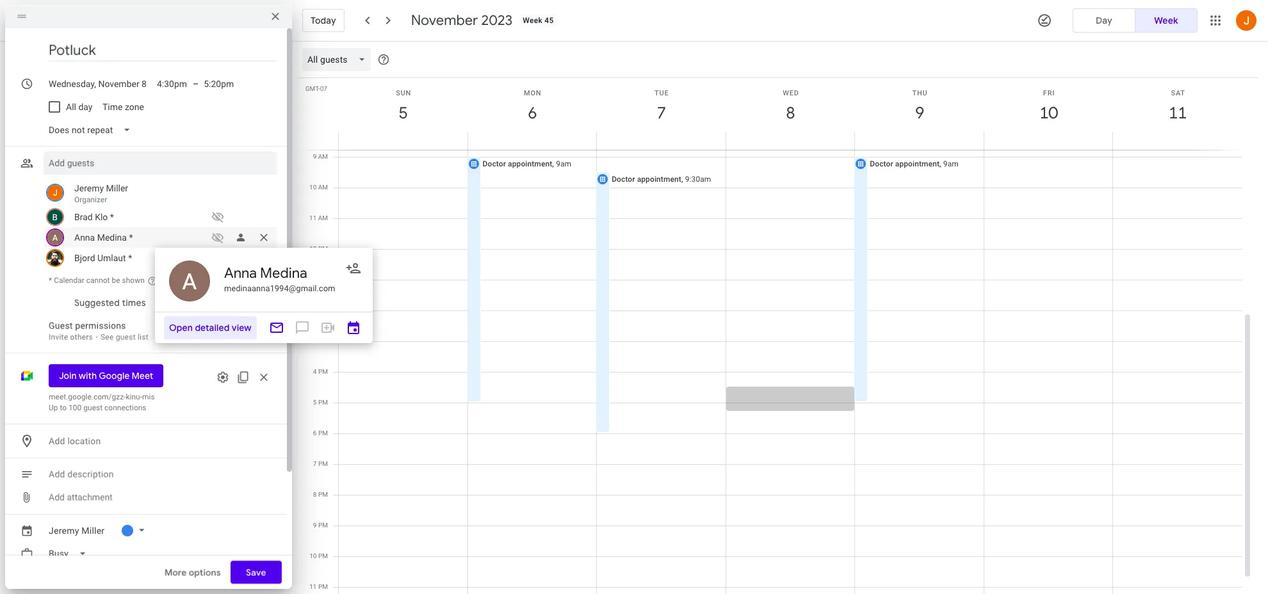 Task type: locate. For each thing, give the bounding box(es) containing it.
, left 9:30am
[[682, 175, 684, 184]]

1 horizontal spatial week
[[1155, 15, 1179, 26]]

1 horizontal spatial 6
[[527, 103, 537, 124]]

pm right 4
[[318, 369, 328, 376]]

miller for jeremy miller
[[82, 526, 105, 536]]

1 am from the top
[[318, 153, 328, 160]]

jeremy for jeremy miller
[[49, 526, 79, 536]]

gmt-07
[[306, 85, 327, 92]]

* right klo
[[110, 212, 114, 222]]

appointment down 6 column header
[[508, 160, 553, 169]]

11 down 10 pm
[[310, 584, 317, 591]]

to element
[[193, 79, 199, 89]]

0 horizontal spatial 9am
[[556, 160, 572, 169]]

45
[[545, 16, 554, 25]]

11 down sat
[[1169, 103, 1187, 124]]

* left calendar
[[49, 276, 52, 285]]

anna
[[74, 233, 95, 243]]

doctor appointment , 9am
[[483, 160, 572, 169], [871, 160, 959, 169]]

1 vertical spatial jeremy
[[49, 526, 79, 536]]

doctor appointment , 9:30am
[[612, 175, 712, 184]]

am up 12 pm
[[318, 215, 328, 222]]

week left 45
[[523, 16, 543, 25]]

7
[[657, 103, 666, 124], [313, 461, 317, 468]]

option group containing day
[[1073, 8, 1198, 33]]

0 horizontal spatial miller
[[82, 526, 105, 536]]

add left attachment
[[49, 493, 65, 503]]

*
[[110, 212, 114, 222], [129, 233, 133, 243], [128, 253, 132, 263], [49, 276, 52, 285]]

november
[[411, 12, 478, 29]]

10 up 11 pm
[[310, 553, 317, 560]]

8 down wed
[[786, 103, 795, 124]]

9 am
[[313, 153, 328, 160]]

friday, november 10 element
[[1035, 99, 1064, 128]]

3 add from the top
[[49, 493, 65, 503]]

Start date text field
[[49, 76, 147, 92]]

add description
[[49, 470, 114, 480]]

11 pm from the top
[[318, 584, 328, 591]]

7 down tue
[[657, 103, 666, 124]]

6 up the '7 pm'
[[313, 430, 317, 437]]

10 column header
[[984, 78, 1114, 150]]

am down 9 am
[[318, 184, 328, 191]]

9 column header
[[855, 78, 985, 150]]

10 pm
[[310, 553, 328, 560]]

miller up organizer
[[106, 183, 128, 194]]

* inside brad klo tree item
[[110, 212, 114, 222]]

1 horizontal spatial doctor appointment , 9am
[[871, 160, 959, 169]]

7 column header
[[597, 78, 727, 150]]

gmt-
[[306, 85, 320, 92]]

9 down thu
[[915, 103, 924, 124]]

11
[[1169, 103, 1187, 124], [310, 215, 317, 222], [310, 584, 317, 591]]

0 vertical spatial guest
[[116, 333, 136, 342]]

3 am from the top
[[318, 215, 328, 222]]

* right umlaut
[[128, 253, 132, 263]]

1 horizontal spatial 7
[[657, 103, 666, 124]]

0 horizontal spatial 8
[[313, 492, 317, 499]]

Add title text field
[[49, 41, 277, 60]]

10
[[1040, 103, 1058, 124], [310, 184, 317, 191], [310, 553, 317, 560]]

2 add from the top
[[49, 470, 65, 480]]

doctor appointment , 9am down 9 column header
[[871, 160, 959, 169]]

guests invited to this event. tree
[[44, 180, 277, 269]]

0 vertical spatial 6
[[527, 103, 537, 124]]

pm down 10 pm
[[318, 584, 328, 591]]

be
[[112, 276, 120, 285]]

am up 10 am
[[318, 153, 328, 160]]

pm down 4 pm
[[318, 399, 328, 406]]

1 vertical spatial 6
[[313, 430, 317, 437]]

jeremy miller organizer
[[74, 183, 128, 204]]

7 up 8 pm
[[313, 461, 317, 468]]

0 horizontal spatial guest
[[83, 404, 103, 413]]

bjord umlaut *
[[74, 253, 132, 263]]

2 vertical spatial add
[[49, 493, 65, 503]]

jeremy down add attachment
[[49, 526, 79, 536]]

others
[[70, 333, 93, 342]]

pm down 8 pm
[[318, 522, 328, 529]]

permissions
[[75, 321, 126, 331]]

2 horizontal spatial doctor
[[871, 160, 894, 169]]

0 vertical spatial 7
[[657, 103, 666, 124]]

doctor appointment , 9am down 6 column header
[[483, 160, 572, 169]]

guest
[[116, 333, 136, 342], [83, 404, 103, 413]]

kinu-
[[126, 393, 142, 402]]

1 horizontal spatial miller
[[106, 183, 128, 194]]

9am down 6 column header
[[556, 160, 572, 169]]

week inside the week option
[[1155, 15, 1179, 26]]

Week radio
[[1136, 8, 1198, 33]]

pm for 11 pm
[[318, 584, 328, 591]]

5 down 4
[[313, 399, 317, 406]]

add up add attachment
[[49, 470, 65, 480]]

10 up 11 am in the top left of the page
[[310, 184, 317, 191]]

jeremy miller, organizer tree item
[[44, 180, 277, 207]]

6 down mon
[[527, 103, 537, 124]]

–
[[193, 79, 199, 89]]

5 pm from the top
[[318, 399, 328, 406]]

,
[[553, 160, 554, 169], [940, 160, 942, 169], [682, 175, 684, 184]]

organizer
[[74, 195, 107, 204]]

5 inside sun 5
[[398, 103, 407, 124]]

brad
[[74, 212, 93, 222]]

brad klo *
[[74, 212, 114, 222]]

, down 6 column header
[[553, 160, 554, 169]]

week
[[1155, 15, 1179, 26], [523, 16, 543, 25]]

pm for 3 pm
[[318, 338, 328, 345]]

9 inside thu 9
[[915, 103, 924, 124]]

0 vertical spatial add
[[49, 436, 65, 447]]

invite others
[[49, 333, 93, 342]]

5
[[398, 103, 407, 124], [313, 399, 317, 406]]

anna medina tree item
[[44, 228, 277, 248]]

8 down the '7 pm'
[[313, 492, 317, 499]]

fri
[[1044, 89, 1056, 97]]

pm up 8 pm
[[318, 461, 328, 468]]

0 vertical spatial jeremy
[[74, 183, 104, 194]]

0 horizontal spatial ,
[[553, 160, 554, 169]]

0 horizontal spatial 5
[[313, 399, 317, 406]]

2 vertical spatial 11
[[310, 584, 317, 591]]

2 pm
[[313, 307, 328, 314]]

0 vertical spatial 11
[[1169, 103, 1187, 124]]

2 horizontal spatial ,
[[940, 160, 942, 169]]

10 inside column header
[[1040, 103, 1058, 124]]

join with google meet link
[[49, 365, 164, 388]]

10 pm from the top
[[318, 553, 328, 560]]

week right day radio
[[1155, 15, 1179, 26]]

11 pm
[[310, 584, 328, 591]]

12 pm
[[310, 245, 328, 253]]

7 pm from the top
[[318, 461, 328, 468]]

2 vertical spatial am
[[318, 215, 328, 222]]

1 pm from the top
[[318, 245, 328, 253]]

guest inside meet.google.com/gzz-kinu-mis up to 100 guest connections
[[83, 404, 103, 413]]

0 horizontal spatial 7
[[313, 461, 317, 468]]

jeremy for jeremy miller organizer
[[74, 183, 104, 194]]

am for 9 am
[[318, 153, 328, 160]]

guest left list
[[116, 333, 136, 342]]

* right medina
[[129, 233, 133, 243]]

8 pm from the top
[[318, 492, 328, 499]]

1 add from the top
[[49, 436, 65, 447]]

2 am from the top
[[318, 184, 328, 191]]

2 vertical spatial 10
[[310, 553, 317, 560]]

time zone
[[103, 102, 144, 112]]

miller down attachment
[[82, 526, 105, 536]]

10 for 10 pm
[[310, 553, 317, 560]]

0 vertical spatial miller
[[106, 183, 128, 194]]

8 column header
[[726, 78, 856, 150]]

None field
[[303, 48, 376, 71], [44, 119, 141, 142], [303, 48, 376, 71], [44, 119, 141, 142]]

pm up 9 pm
[[318, 492, 328, 499]]

0 horizontal spatial 6
[[313, 430, 317, 437]]

bjord umlaut tree item
[[44, 248, 277, 269]]

sun
[[396, 89, 412, 97]]

add description button
[[44, 463, 277, 486]]

0 horizontal spatial week
[[523, 16, 543, 25]]

4 pm
[[313, 369, 328, 376]]

appointment down 9 column header
[[896, 160, 940, 169]]

add for add attachment
[[49, 493, 65, 503]]

join
[[59, 370, 77, 382]]

am
[[318, 153, 328, 160], [318, 184, 328, 191], [318, 215, 328, 222]]

1 horizontal spatial guest
[[116, 333, 136, 342]]

9 for 9 pm
[[313, 522, 317, 529]]

brad klo tree item
[[44, 207, 277, 228]]

1 vertical spatial add
[[49, 470, 65, 480]]

1 vertical spatial 11
[[310, 215, 317, 222]]

guest down meet.google.com/gzz-
[[83, 404, 103, 413]]

1 vertical spatial 5
[[313, 399, 317, 406]]

0 vertical spatial 5
[[398, 103, 407, 124]]

sunday, november 5 element
[[389, 99, 418, 128]]

10 down fri
[[1040, 103, 1058, 124]]

5 column header
[[338, 78, 468, 150]]

9 up 10 pm
[[313, 522, 317, 529]]

2 pm from the top
[[318, 307, 328, 314]]

1 vertical spatial guest
[[83, 404, 103, 413]]

* inside bjord umlaut tree item
[[128, 253, 132, 263]]

suggested times button
[[69, 292, 151, 315]]

jeremy up organizer
[[74, 183, 104, 194]]

pm for 7 pm
[[318, 461, 328, 468]]

today button
[[303, 5, 345, 36]]

week 45
[[523, 16, 554, 25]]

0 vertical spatial 8
[[786, 103, 795, 124]]

jeremy inside jeremy miller organizer
[[74, 183, 104, 194]]

see guest list
[[101, 333, 149, 342]]

1 horizontal spatial 9am
[[944, 160, 959, 169]]

sun 5
[[396, 89, 412, 124]]

add for add location
[[49, 436, 65, 447]]

1 horizontal spatial 5
[[398, 103, 407, 124]]

tue 7
[[655, 89, 669, 124]]

pm down 5 pm
[[318, 430, 328, 437]]

today
[[311, 15, 336, 26]]

pm for 10 pm
[[318, 553, 328, 560]]

0 vertical spatial am
[[318, 153, 328, 160]]

miller
[[106, 183, 128, 194], [82, 526, 105, 536]]

1 9am from the left
[[556, 160, 572, 169]]

4 pm from the top
[[318, 369, 328, 376]]

option group
[[1073, 8, 1198, 33]]

, down 9 column header
[[940, 160, 942, 169]]

meet.google.com/gzz-kinu-mis up to 100 guest connections
[[49, 393, 155, 413]]

0 horizontal spatial doctor
[[483, 160, 506, 169]]

* inside the anna medina tree item
[[129, 233, 133, 243]]

0 horizontal spatial doctor appointment , 9am
[[483, 160, 572, 169]]

6 pm from the top
[[318, 430, 328, 437]]

pm down 9 pm
[[318, 553, 328, 560]]

11 for 11 am
[[310, 215, 317, 222]]

5 down sun on the top of the page
[[398, 103, 407, 124]]

add left location
[[49, 436, 65, 447]]

pm for 6 pm
[[318, 430, 328, 437]]

pm
[[318, 245, 328, 253], [318, 307, 328, 314], [318, 338, 328, 345], [318, 369, 328, 376], [318, 399, 328, 406], [318, 430, 328, 437], [318, 461, 328, 468], [318, 492, 328, 499], [318, 522, 328, 529], [318, 553, 328, 560], [318, 584, 328, 591]]

1 vertical spatial 10
[[310, 184, 317, 191]]

grid
[[297, 42, 1254, 595]]

1 vertical spatial am
[[318, 184, 328, 191]]

1 vertical spatial miller
[[82, 526, 105, 536]]

add inside button
[[49, 493, 65, 503]]

pm for 5 pm
[[318, 399, 328, 406]]

doctor
[[483, 160, 506, 169], [871, 160, 894, 169], [612, 175, 635, 184]]

1 vertical spatial 9
[[313, 153, 317, 160]]

1 vertical spatial 7
[[313, 461, 317, 468]]

umlaut
[[97, 253, 126, 263]]

time zone button
[[98, 95, 150, 119]]

2023
[[482, 12, 513, 29]]

* for bjord umlaut *
[[128, 253, 132, 263]]

8
[[786, 103, 795, 124], [313, 492, 317, 499]]

appointment left 9:30am
[[637, 175, 682, 184]]

times
[[122, 297, 146, 309]]

pm right 3 at the left bottom of the page
[[318, 338, 328, 345]]

1 vertical spatial 8
[[313, 492, 317, 499]]

9 up 10 am
[[313, 153, 317, 160]]

Guests text field
[[49, 152, 272, 175]]

9am down 9 column header
[[944, 160, 959, 169]]

pm right 12
[[318, 245, 328, 253]]

0 vertical spatial 9
[[915, 103, 924, 124]]

jeremy miller
[[49, 526, 105, 536]]

wed
[[783, 89, 800, 97]]

2 vertical spatial 9
[[313, 522, 317, 529]]

pm right 2
[[318, 307, 328, 314]]

miller inside jeremy miller organizer
[[106, 183, 128, 194]]

appointment
[[508, 160, 553, 169], [896, 160, 940, 169], [637, 175, 682, 184]]

show schedule of anna medina image
[[208, 228, 228, 248]]

grid containing 5
[[297, 42, 1254, 595]]

calendar
[[54, 276, 84, 285]]

tue
[[655, 89, 669, 97]]

1 horizontal spatial 8
[[786, 103, 795, 124]]

9 pm from the top
[[318, 522, 328, 529]]

0 vertical spatial 10
[[1040, 103, 1058, 124]]

11 up 12
[[310, 215, 317, 222]]

3 pm from the top
[[318, 338, 328, 345]]



Task type: describe. For each thing, give the bounding box(es) containing it.
thu
[[913, 89, 928, 97]]

100
[[69, 404, 82, 413]]

see
[[101, 333, 114, 342]]

11 inside column header
[[1169, 103, 1187, 124]]

* for brad klo *
[[110, 212, 114, 222]]

8 pm
[[313, 492, 328, 499]]

google
[[99, 370, 130, 382]]

thursday, november 9 element
[[906, 99, 935, 128]]

add location
[[49, 436, 101, 447]]

thu 9
[[913, 89, 928, 124]]

with
[[79, 370, 97, 382]]

Start time text field
[[157, 76, 188, 92]]

information card element
[[155, 248, 373, 344]]

mon
[[524, 89, 542, 97]]

am for 10 am
[[318, 184, 328, 191]]

9 pm
[[313, 522, 328, 529]]

* calendar cannot be shown
[[49, 276, 145, 285]]

all day
[[66, 102, 93, 112]]

7 inside tue 7
[[657, 103, 666, 124]]

invite
[[49, 333, 68, 342]]

show schedule of brad klo image
[[208, 207, 228, 228]]

3 pm
[[313, 338, 328, 345]]

11 column header
[[1114, 78, 1243, 150]]

6 pm
[[313, 430, 328, 437]]

Day radio
[[1073, 8, 1136, 33]]

1 doctor appointment , 9am from the left
[[483, 160, 572, 169]]

wednesday, november 8 element
[[776, 99, 806, 128]]

attachment
[[67, 493, 113, 503]]

tuesday, november 7 element
[[647, 99, 677, 128]]

up
[[49, 404, 58, 413]]

1 horizontal spatial doctor
[[612, 175, 635, 184]]

4
[[313, 369, 317, 376]]

location
[[68, 436, 101, 447]]

9 for 9 am
[[313, 153, 317, 160]]

description
[[68, 470, 114, 480]]

10 for 10 am
[[310, 184, 317, 191]]

12
[[310, 245, 317, 253]]

medina
[[97, 233, 127, 243]]

pm for 12 pm
[[318, 245, 328, 253]]

11 for 11 pm
[[310, 584, 317, 591]]

saturday, november 11 element
[[1164, 99, 1194, 128]]

guest
[[49, 321, 73, 331]]

shown
[[122, 276, 145, 285]]

2 doctor appointment , 9am from the left
[[871, 160, 959, 169]]

0 horizontal spatial appointment
[[508, 160, 553, 169]]

sat
[[1172, 89, 1186, 97]]

day
[[1097, 15, 1113, 26]]

9:30am
[[686, 175, 712, 184]]

* for anna medina *
[[129, 233, 133, 243]]

meet
[[132, 370, 153, 382]]

suggested times
[[74, 297, 146, 309]]

sat 11
[[1169, 89, 1187, 124]]

7 pm
[[313, 461, 328, 468]]

connections
[[105, 404, 146, 413]]

8 inside wed 8
[[786, 103, 795, 124]]

1 horizontal spatial ,
[[682, 175, 684, 184]]

guest permissions
[[49, 321, 126, 331]]

fri 10
[[1040, 89, 1058, 124]]

am for 11 am
[[318, 215, 328, 222]]

3
[[313, 338, 317, 345]]

join with google meet
[[59, 370, 153, 382]]

cannot
[[86, 276, 110, 285]]

2
[[313, 307, 317, 314]]

list
[[138, 333, 149, 342]]

11 am
[[310, 215, 328, 222]]

pm for 8 pm
[[318, 492, 328, 499]]

monday, november 6 element
[[518, 99, 548, 128]]

zone
[[125, 102, 144, 112]]

meet.google.com/gzz-
[[49, 393, 126, 402]]

add for add description
[[49, 470, 65, 480]]

add location button
[[44, 430, 277, 453]]

add attachment button
[[44, 486, 118, 510]]

november 2023
[[411, 12, 513, 29]]

anna medina *
[[74, 233, 133, 243]]

week for week 45
[[523, 16, 543, 25]]

2 horizontal spatial appointment
[[896, 160, 940, 169]]

miller for jeremy miller organizer
[[106, 183, 128, 194]]

07
[[320, 85, 327, 92]]

mon 6
[[524, 89, 542, 124]]

5 pm
[[313, 399, 328, 406]]

pm for 2 pm
[[318, 307, 328, 314]]

6 column header
[[468, 78, 597, 150]]

suggested
[[74, 297, 120, 309]]

day
[[78, 102, 93, 112]]

10 am
[[310, 184, 328, 191]]

to
[[60, 404, 67, 413]]

week for week
[[1155, 15, 1179, 26]]

all
[[66, 102, 76, 112]]

pm for 9 pm
[[318, 522, 328, 529]]

time
[[103, 102, 123, 112]]

6 inside mon 6
[[527, 103, 537, 124]]

pm for 4 pm
[[318, 369, 328, 376]]

add attachment
[[49, 493, 113, 503]]

1 horizontal spatial appointment
[[637, 175, 682, 184]]

bjord
[[74, 253, 95, 263]]

End time text field
[[204, 76, 235, 92]]

2 9am from the left
[[944, 160, 959, 169]]



Task type: vqa. For each thing, say whether or not it's contained in the screenshot.
LEARN
no



